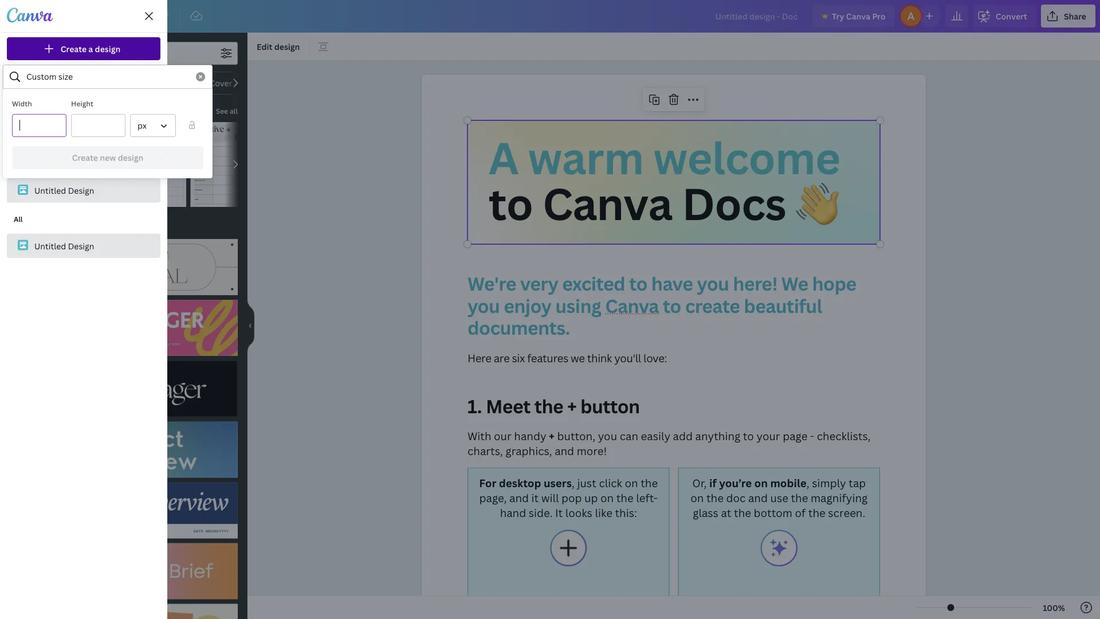 Task type: locate. For each thing, give the bounding box(es) containing it.
one pager button
[[143, 72, 197, 95]]

templates
[[68, 105, 107, 116]]

0 vertical spatial design
[[68, 185, 94, 196]]

Width number field
[[19, 115, 59, 136]]

elements button
[[0, 74, 41, 115]]

design right new at the left of page
[[118, 152, 143, 163]]

design inside dropdown button
[[95, 43, 121, 54]]

width
[[12, 99, 32, 108]]

one pager
[[150, 78, 190, 89]]

home up "create a design" dropdown button on the left of page
[[46, 11, 69, 21]]

you
[[79, 130, 93, 141], [697, 271, 729, 296], [468, 293, 500, 318], [598, 428, 617, 443]]

1 horizontal spatial all
[[50, 222, 61, 233]]

2 design from the top
[[68, 240, 94, 251]]

untitled down all results
[[34, 240, 66, 251]]

the
[[535, 394, 563, 419]]

1 untitled design button from the top
[[7, 178, 160, 203]]

1 horizontal spatial +
[[567, 394, 577, 419]]

home link up height
[[7, 69, 160, 92]]

canva inside button
[[846, 11, 871, 21]]

you right the with
[[79, 130, 93, 141]]

planner
[[58, 78, 88, 89]]

untitled design for recent
[[34, 185, 94, 196]]

cover
[[209, 78, 232, 89]]

love:
[[644, 351, 667, 365]]

1. meet the + button
[[468, 394, 640, 419]]

None text field
[[422, 75, 926, 619]]

1 vertical spatial +
[[549, 428, 555, 443]]

design right a
[[95, 43, 121, 54]]

one pager doc in black and white blue light blue classic professional style image
[[50, 122, 116, 207]]

design right the edit
[[274, 41, 300, 52]]

1 vertical spatial untitled
[[34, 240, 66, 251]]

list
[[7, 69, 160, 147]]

you inside the button, you can easily add anything to your page - checklists, charts, graphics, and more!
[[598, 428, 617, 443]]

you left "can"
[[598, 428, 617, 443]]

to inside the button, you can easily add anything to your page - checklists, charts, graphics, and more!
[[743, 428, 754, 443]]

untitled design list
[[7, 152, 160, 203], [7, 207, 160, 258]]

uploads button
[[0, 156, 41, 198]]

you'll
[[615, 351, 641, 365]]

1 vertical spatial home
[[31, 75, 54, 86]]

untitled right uploads
[[34, 185, 66, 196]]

design
[[68, 185, 94, 196], [68, 240, 94, 251]]

0 vertical spatial home
[[46, 11, 69, 21]]

create for create new design
[[72, 152, 98, 163]]

untitled design
[[34, 185, 94, 196], [34, 240, 94, 251]]

design for create new design
[[118, 152, 143, 163]]

canva
[[846, 11, 871, 21], [543, 173, 673, 233], [605, 293, 659, 318]]

create
[[685, 293, 740, 318]]

1 untitled design list from the top
[[7, 152, 160, 203]]

+ right handy
[[549, 428, 555, 443]]

with
[[468, 428, 491, 443]]

1 vertical spatial untitled design
[[34, 240, 94, 251]]

2 untitled design button from the top
[[7, 234, 160, 258]]

+ right the
[[567, 394, 577, 419]]

untitled for all
[[34, 240, 66, 251]]

untitled design button up "results"
[[7, 178, 160, 203]]

canva for pro
[[846, 11, 871, 21]]

home link up "create a design" dropdown button on the left of page
[[37, 5, 78, 28]]

1 vertical spatial untitled design button
[[7, 234, 160, 258]]

brand
[[12, 139, 29, 146]]

to
[[489, 173, 533, 233], [629, 271, 648, 296], [663, 293, 681, 318], [743, 428, 754, 443]]

pro
[[873, 11, 886, 21]]

all for all results
[[50, 222, 61, 233]]

with our handy +
[[468, 428, 555, 443]]

project overview/one-pager professional docs banner in pink dark blue yellow playful abstract style image
[[50, 300, 238, 356]]

0 vertical spatial untitled design button
[[7, 178, 160, 203]]

create
[[61, 43, 87, 54], [72, 152, 98, 163]]

untitled
[[34, 185, 66, 196], [34, 240, 66, 251]]

projects
[[9, 221, 32, 229]]

project overview docs banner in light green blue vibrant professional style image
[[50, 421, 238, 478]]

new
[[100, 152, 116, 163]]

create down shared with you button
[[72, 152, 98, 163]]

home
[[46, 11, 69, 21], [31, 75, 54, 86]]

convert
[[996, 11, 1028, 21]]

2 vertical spatial canva
[[605, 293, 659, 318]]

2 untitled from the top
[[34, 240, 66, 251]]

a
[[88, 43, 93, 54]]

0 vertical spatial canva
[[846, 11, 871, 21]]

design for create a design
[[95, 43, 121, 54]]

warm
[[528, 128, 644, 187]]

1 vertical spatial untitled design list
[[7, 207, 160, 258]]

0 vertical spatial create
[[61, 43, 87, 54]]

we're
[[468, 271, 516, 296]]

1 untitled from the top
[[34, 185, 66, 196]]

your
[[31, 103, 49, 114]]

Search Doc templates search field
[[73, 42, 215, 64]]

cover letter
[[209, 78, 256, 89]]

px
[[138, 120, 147, 131]]

checklists,
[[817, 428, 871, 443]]

have
[[652, 271, 693, 296]]

our
[[494, 428, 512, 443]]

edit design button
[[252, 37, 305, 56]]

👋
[[796, 173, 839, 233]]

1 vertical spatial home link
[[7, 69, 160, 92]]

1 untitled design from the top
[[34, 185, 94, 196]]

untitled design down all results
[[34, 240, 94, 251]]

create inside button
[[72, 152, 98, 163]]

untitled design button down "results"
[[7, 234, 160, 258]]

all
[[14, 214, 23, 224], [50, 222, 61, 233]]

+ for handy
[[549, 428, 555, 443]]

try canva pro button
[[813, 5, 895, 28]]

create a design
[[61, 43, 121, 54]]

all for all
[[14, 214, 23, 224]]

1.
[[468, 394, 482, 419]]

create inside dropdown button
[[61, 43, 87, 54]]

0 horizontal spatial +
[[549, 428, 555, 443]]

features
[[527, 351, 568, 365]]

creative brief doc in black and white grey editorial style image
[[191, 122, 256, 207]]

shared with you
[[31, 130, 93, 141]]

create for create a design
[[61, 43, 87, 54]]

see all button
[[215, 99, 239, 122]]

design down "results"
[[68, 240, 94, 251]]

more!
[[577, 443, 607, 458]]

shared
[[31, 130, 58, 141]]

see
[[216, 106, 228, 116]]

list containing home
[[7, 69, 160, 147]]

untitled design button for all
[[7, 234, 160, 258]]

graphics,
[[506, 443, 552, 458]]

1 design from the top
[[68, 185, 94, 196]]

templates
[[6, 56, 35, 64]]

0 vertical spatial untitled
[[34, 185, 66, 196]]

edit design
[[257, 41, 300, 52]]

page
[[783, 428, 808, 443]]

home link
[[37, 5, 78, 28], [7, 69, 160, 92]]

-
[[810, 428, 815, 443]]

untitled design up all results
[[34, 185, 94, 196]]

edit
[[257, 41, 272, 52]]

0 vertical spatial +
[[567, 394, 577, 419]]

all down uploads
[[14, 214, 23, 224]]

doc templates button
[[49, 99, 109, 122]]

0 vertical spatial home link
[[37, 5, 78, 28]]

we
[[571, 351, 585, 365]]

canva inside we're very excited to have you here! we hope you enjoy using canva to create beautiful documents.
[[605, 293, 659, 318]]

we
[[782, 271, 809, 296]]

1 vertical spatial design
[[68, 240, 94, 251]]

your projects button
[[7, 97, 160, 120]]

create left a
[[61, 43, 87, 54]]

all left "results"
[[50, 222, 61, 233]]

planner button
[[50, 72, 95, 95]]

0 vertical spatial untitled design list
[[7, 152, 160, 203]]

here are six features we think you'll love:
[[468, 351, 667, 365]]

button,
[[557, 428, 596, 443]]

2 untitled design from the top
[[34, 240, 94, 251]]

0 horizontal spatial all
[[14, 214, 23, 224]]

design for all
[[68, 240, 94, 251]]

doc
[[50, 105, 66, 116]]

you right have
[[697, 271, 729, 296]]

your
[[757, 428, 780, 443]]

1 vertical spatial create
[[72, 152, 98, 163]]

1 vertical spatial canva
[[543, 173, 673, 233]]

0 vertical spatial untitled design
[[34, 185, 94, 196]]

home up "your"
[[31, 75, 54, 86]]

documents.
[[468, 315, 570, 340]]

design up "results"
[[68, 185, 94, 196]]



Task type: describe. For each thing, give the bounding box(es) containing it.
doc templates
[[50, 105, 107, 116]]

research brief doc in orange teal pink soft pastels style image
[[121, 122, 186, 207]]

uploads
[[9, 180, 32, 188]]

very
[[520, 271, 558, 296]]

six
[[512, 351, 525, 365]]

Units: px button
[[130, 114, 176, 137]]

green
[[107, 78, 131, 89]]

think
[[587, 351, 612, 365]]

untitled for recent
[[34, 185, 66, 196]]

none text field containing a warm welcome
[[422, 75, 926, 619]]

results
[[63, 222, 89, 233]]

event/business proposal professional docs banner in beige dark brown warm classic style image
[[50, 239, 238, 295]]

letter
[[234, 78, 256, 89]]

research brief docs banner in orange teal pink soft pastels style image
[[50, 543, 238, 599]]

brand button
[[0, 115, 41, 156]]

side panel tab list
[[0, 33, 41, 280]]

all results
[[50, 222, 89, 233]]

cover letter button
[[202, 72, 263, 95]]

untitled design for all
[[34, 240, 94, 251]]

hope
[[812, 271, 857, 296]]

Design title text field
[[706, 5, 808, 28]]

recent
[[14, 159, 37, 169]]

you left enjoy
[[468, 293, 500, 318]]

templates button
[[0, 33, 41, 74]]

and
[[555, 443, 574, 458]]

can
[[620, 428, 639, 443]]

untitled design button for recent
[[7, 178, 160, 203]]

projects button
[[0, 198, 41, 239]]

button
[[581, 394, 640, 419]]

charts,
[[468, 443, 503, 458]]

you inside shared with you button
[[79, 130, 93, 141]]

shared with you button
[[7, 124, 160, 147]]

all
[[230, 106, 238, 116]]

beautiful
[[744, 293, 822, 318]]

project overview/one-pager professional docs banner in blue white traditional corporate style image
[[50, 482, 238, 538]]

see all
[[216, 106, 238, 116]]

try
[[832, 11, 845, 21]]

excited
[[562, 271, 625, 296]]

canva for docs
[[543, 173, 673, 233]]

Search search field
[[26, 66, 189, 88]]

home inside main menu bar
[[46, 11, 69, 21]]

convert button
[[973, 5, 1037, 28]]

we're very excited to have you here! we hope you enjoy using canva to create beautiful documents.
[[468, 271, 861, 340]]

a warm welcome
[[489, 128, 840, 187]]

your projects
[[31, 103, 82, 114]]

height
[[71, 99, 93, 108]]

handy
[[514, 428, 547, 443]]

welcome
[[654, 128, 840, 187]]

a
[[489, 128, 519, 187]]

main menu bar
[[0, 0, 1100, 33]]

add
[[673, 428, 693, 443]]

home inside list
[[31, 75, 54, 86]]

favorite things questionnaire docs banner in blue orange green playful style image
[[50, 604, 238, 619]]

with
[[60, 130, 77, 141]]

create new design button
[[12, 146, 203, 169]]

docs
[[682, 173, 786, 233]]

are
[[494, 351, 510, 365]]

Height number field
[[79, 115, 118, 136]]

projects
[[50, 103, 82, 114]]

here
[[468, 351, 492, 365]]

hide image
[[247, 298, 254, 353]]

create new design
[[72, 152, 143, 163]]

design for recent
[[68, 185, 94, 196]]

using
[[556, 293, 601, 318]]

+ for the
[[567, 394, 577, 419]]

pager
[[168, 78, 190, 89]]

elements
[[8, 97, 34, 105]]

here!
[[733, 271, 778, 296]]

green button
[[100, 72, 138, 95]]

anything
[[696, 428, 741, 443]]

home link inside main menu bar
[[37, 5, 78, 28]]

2 untitled design list from the top
[[7, 207, 160, 258]]

button, you can easily add anything to your page - checklists, charts, graphics, and more!
[[468, 428, 874, 458]]

to canva docs 👋
[[489, 173, 839, 233]]

easily
[[641, 428, 671, 443]]

one
[[150, 78, 166, 89]]

enjoy
[[504, 293, 552, 318]]

project overview/one-pager professional docs banner in black white sleek monochrome style image
[[50, 361, 238, 417]]

create a design button
[[7, 37, 160, 60]]

try canva pro
[[832, 11, 886, 21]]



Task type: vqa. For each thing, say whether or not it's contained in the screenshot.
apps in button
no



